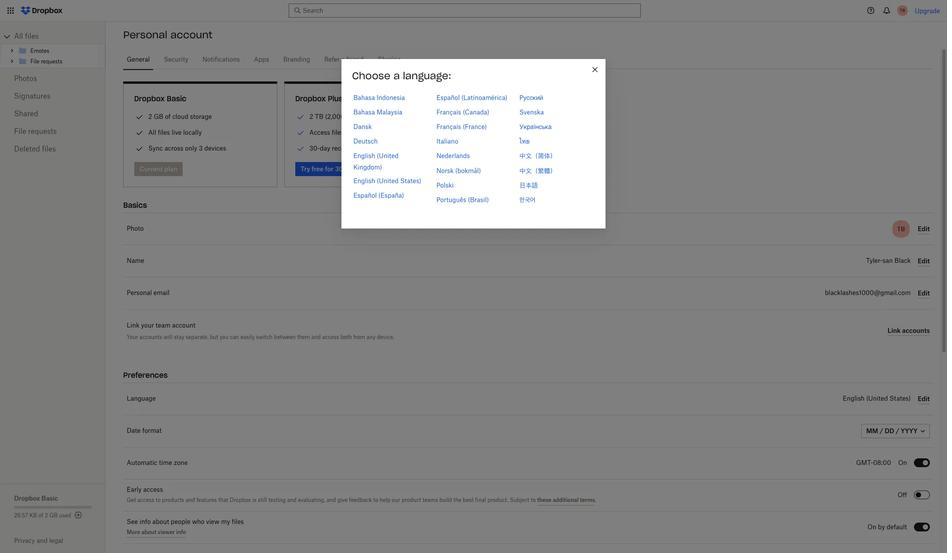 Task type: vqa. For each thing, say whether or not it's contained in the screenshot.
Browser
no



Task type: describe. For each thing, give the bounding box(es) containing it.
english (united states) button
[[354, 175, 422, 186]]

english for english (united states) button
[[354, 177, 376, 184]]

upgrade
[[916, 7, 941, 14]]

a for choose
[[394, 69, 400, 82]]

choose a language:
[[352, 69, 452, 82]]

norsk
[[437, 167, 454, 174]]

(france)
[[463, 123, 487, 130]]

(united for english (united kingdom) button
[[377, 152, 399, 160]]

language
[[127, 396, 156, 402]]

0 horizontal spatial dropbox basic
[[14, 495, 58, 502]]

the
[[454, 498, 462, 503]]

early
[[127, 487, 142, 493]]

bahasa for bahasa malaysia
[[354, 108, 375, 116]]

locally
[[183, 129, 202, 136]]

file requests
[[14, 128, 57, 135]]

you
[[220, 334, 229, 340]]

nederlands
[[437, 152, 470, 160]]

files right my
[[232, 519, 244, 525]]

english for english (united kingdom) button
[[354, 152, 376, 160]]

tyler-san black
[[867, 258, 912, 264]]

access for get access to products and features that dropbox is still testing and evaluating, and give feedback to help our product teams build the best final product. subject to
[[137, 498, 154, 503]]

files for all files
[[25, 33, 39, 40]]

of for 2 gb of cloud storage
[[165, 113, 171, 120]]

français for français (canada)
[[437, 108, 462, 116]]

bahasa malaysia button
[[354, 106, 403, 118]]

1 to from the left
[[156, 498, 161, 503]]

all files live locally
[[148, 129, 202, 136]]

general
[[127, 57, 150, 63]]

bahasa indonesia button
[[354, 92, 405, 103]]

access
[[310, 129, 330, 136]]

space
[[367, 113, 384, 120]]

2 vertical spatial (united
[[867, 396, 889, 402]]

personal for personal account
[[123, 29, 167, 41]]

deutsch button
[[354, 136, 378, 147]]

photo
[[127, 226, 144, 232]]

dropbox left is
[[230, 498, 251, 503]]

files for deleted files
[[42, 146, 56, 153]]

0 vertical spatial dropbox basic
[[134, 94, 187, 103]]

states) inside button
[[401, 177, 422, 184]]

dropbox up the 28.57
[[14, 495, 40, 502]]

português (brasil)
[[437, 196, 489, 203]]

1 horizontal spatial basic
[[167, 94, 187, 103]]

sync
[[148, 144, 163, 152]]

español (españa) button
[[354, 190, 404, 201]]

28.57 kb of 2 gb used
[[14, 513, 71, 518]]

中文（简体）
[[520, 152, 557, 160]]

1 vertical spatial english (united states)
[[844, 396, 912, 402]]

branding
[[283, 57, 310, 63]]

0 vertical spatial your
[[375, 129, 388, 136]]

link
[[127, 323, 140, 329]]

shared link
[[14, 105, 92, 123]]

2 horizontal spatial of
[[360, 113, 366, 120]]

is
[[253, 498, 257, 503]]

sharing tab
[[375, 49, 405, 70]]

and left give
[[327, 498, 336, 503]]

our
[[392, 498, 401, 503]]

recommended image
[[296, 128, 306, 138]]

2 vertical spatial english
[[844, 396, 865, 402]]

teams
[[423, 498, 438, 503]]

中文（简体） button
[[520, 150, 557, 161]]

bahasa for bahasa indonesia
[[354, 94, 375, 101]]

stay
[[174, 334, 184, 340]]

pусский button
[[520, 92, 544, 103]]

zone
[[174, 460, 188, 466]]

gb)
[[347, 113, 358, 120]]

notifications tab
[[199, 49, 244, 70]]

access files across all your devices
[[310, 129, 411, 136]]

apps
[[254, 57, 269, 63]]

requests
[[28, 128, 57, 135]]

english (united states) inside the choose a language: dialog
[[354, 177, 422, 184]]

italiano
[[437, 137, 459, 145]]

08:00
[[874, 460, 892, 466]]

español (latinoamérica) button
[[437, 92, 508, 103]]

kingdom)
[[354, 163, 382, 171]]

and down access files across all your devices
[[358, 144, 369, 152]]

all files
[[14, 33, 39, 40]]

kb
[[29, 513, 37, 518]]

device.
[[377, 334, 395, 340]]

testing
[[269, 498, 286, 503]]

access for early access
[[143, 487, 163, 493]]

bahasa malaysia
[[354, 108, 403, 116]]

on for on
[[899, 460, 908, 466]]

both
[[341, 334, 352, 340]]

0 horizontal spatial 2
[[45, 513, 48, 518]]

español for español (españa)
[[354, 192, 377, 199]]

english (united kingdom)
[[354, 152, 399, 171]]

will
[[164, 334, 173, 340]]

file requests link
[[14, 123, 92, 141]]

italiano button
[[437, 136, 459, 147]]

products
[[162, 498, 184, 503]]

automatic time zone
[[127, 460, 188, 466]]

gmt-08:00
[[857, 460, 892, 466]]

on for on by default
[[868, 525, 877, 531]]

storage
[[190, 113, 212, 120]]

中文（繁體） button
[[520, 165, 557, 176]]

apps tab
[[251, 49, 273, 70]]

help
[[380, 498, 391, 503]]

日本語 button
[[520, 180, 538, 191]]

and right testing
[[287, 498, 297, 503]]

black
[[895, 258, 912, 264]]

recovery
[[332, 144, 357, 152]]

english (united kingdom) button
[[354, 150, 428, 173]]

中文（繁體）
[[520, 167, 557, 174]]

2 to from the left
[[374, 498, 379, 503]]

all
[[366, 129, 373, 136]]

(españa)
[[379, 192, 404, 199]]

and left 'features'
[[186, 498, 195, 503]]

1 horizontal spatial gb
[[154, 113, 163, 120]]

them
[[297, 334, 310, 340]]

and left legal
[[37, 537, 48, 544]]

polski
[[437, 181, 454, 189]]

personal for personal email
[[127, 290, 152, 296]]

choose a language: dialog
[[342, 59, 606, 229]]

global header element
[[0, 0, 948, 22]]

español for español (latinoamérica)
[[437, 94, 460, 101]]

한국어 button
[[520, 194, 536, 205]]

privacy
[[14, 537, 35, 544]]

all files link
[[14, 30, 106, 44]]

30-
[[310, 144, 320, 152]]

1 vertical spatial account
[[172, 323, 196, 329]]



Task type: locate. For each thing, give the bounding box(es) containing it.
1 vertical spatial on
[[868, 525, 877, 531]]

switch
[[256, 334, 273, 340]]

your
[[375, 129, 388, 136], [141, 323, 154, 329]]

across
[[346, 129, 365, 136], [165, 144, 184, 152]]

on by default
[[868, 525, 908, 531]]

28.57
[[14, 513, 28, 518]]

final
[[476, 498, 486, 503]]

0 vertical spatial devices
[[389, 129, 411, 136]]

español up the français (canada)
[[437, 94, 460, 101]]

0 vertical spatial personal
[[123, 29, 167, 41]]

gmt-
[[857, 460, 874, 466]]

(united for english (united states) button
[[377, 177, 399, 184]]

legal
[[49, 537, 63, 544]]

on right 08:00
[[899, 460, 908, 466]]

(united inside english (united kingdom)
[[377, 152, 399, 160]]

basics
[[123, 201, 147, 210]]

preferences
[[123, 371, 168, 380]]

choose
[[352, 69, 391, 82]]

2 bahasa from the top
[[354, 108, 375, 116]]

français up français (france)
[[437, 108, 462, 116]]

1 horizontal spatial to
[[374, 498, 379, 503]]

1 horizontal spatial all
[[148, 129, 156, 136]]

english (united states)
[[354, 177, 422, 184], [844, 396, 912, 402]]

1 français from the top
[[437, 108, 462, 116]]

files down (2,000
[[332, 129, 344, 136]]

0 vertical spatial across
[[346, 129, 365, 136]]

español left (españa)
[[354, 192, 377, 199]]

0 horizontal spatial states)
[[401, 177, 422, 184]]

privacy and legal
[[14, 537, 63, 544]]

date
[[127, 428, 141, 434]]

about
[[153, 519, 169, 525]]

indonesia
[[377, 94, 405, 101]]

link your team account
[[127, 323, 196, 329]]

bahasa indonesia
[[354, 94, 405, 101]]

a for refer
[[342, 57, 345, 63]]

to right the subject
[[531, 498, 536, 503]]

on left by
[[868, 525, 877, 531]]

1 horizontal spatial 2
[[148, 113, 152, 120]]

blacklashes1000@gmail.com
[[826, 290, 912, 296]]

bahasa inside bahasa malaysia button
[[354, 108, 375, 116]]

1 horizontal spatial of
[[165, 113, 171, 120]]

français (canada)
[[437, 108, 490, 116]]

2 recommended image from the top
[[296, 144, 306, 154]]

0 horizontal spatial basic
[[41, 495, 58, 502]]

português
[[437, 196, 467, 203]]

dropbox
[[134, 94, 165, 103], [296, 94, 326, 103], [14, 495, 40, 502], [230, 498, 251, 503]]

0 horizontal spatial your
[[141, 323, 154, 329]]

access left both
[[322, 334, 339, 340]]

refer
[[325, 57, 340, 63]]

recommended image up recommended image
[[296, 112, 306, 122]]

0 vertical spatial on
[[899, 460, 908, 466]]

info
[[140, 519, 151, 525]]

get access to products and features that dropbox is still testing and evaluating, and give feedback to help our product teams build the best final product. subject to
[[127, 498, 538, 503]]

0 vertical spatial español
[[437, 94, 460, 101]]

your right "all"
[[375, 129, 388, 136]]

0 vertical spatial français
[[437, 108, 462, 116]]

2 left tb
[[310, 113, 313, 120]]

svenska
[[520, 108, 544, 116]]

.
[[596, 498, 597, 503]]

2 horizontal spatial to
[[531, 498, 536, 503]]

accounts
[[140, 334, 162, 340]]

1 vertical spatial recommended image
[[296, 144, 306, 154]]

devices right 3
[[205, 144, 226, 152]]

signatures link
[[14, 88, 92, 105]]

2 for dropbox plus
[[310, 113, 313, 120]]

security
[[164, 57, 189, 63]]

separate,
[[186, 334, 209, 340]]

tab list
[[123, 48, 934, 70]]

files down dropbox logo - go to the homepage
[[25, 33, 39, 40]]

english inside english (united kingdom)
[[354, 152, 376, 160]]

subject
[[510, 498, 530, 503]]

features
[[197, 498, 217, 503]]

access
[[322, 334, 339, 340], [143, 487, 163, 493], [137, 498, 154, 503]]

bahasa inside bahasa indonesia button
[[354, 94, 375, 101]]

get more space image
[[73, 510, 83, 521]]

0 horizontal spatial of
[[38, 513, 43, 518]]

evaluating,
[[298, 498, 325, 503]]

0 vertical spatial gb
[[154, 113, 163, 120]]

to left products
[[156, 498, 161, 503]]

0 vertical spatial basic
[[167, 94, 187, 103]]

0 vertical spatial access
[[322, 334, 339, 340]]

0 horizontal spatial gb
[[49, 513, 58, 518]]

english
[[354, 152, 376, 160], [354, 177, 376, 184], [844, 396, 865, 402]]

language:
[[403, 69, 452, 82]]

français inside button
[[437, 123, 462, 130]]

of for 28.57 kb of 2 gb used
[[38, 513, 43, 518]]

norsk (bokmål) button
[[437, 165, 481, 176]]

1 vertical spatial bahasa
[[354, 108, 375, 116]]

product
[[402, 498, 422, 503]]

personal left email
[[127, 290, 152, 296]]

upgrade link
[[916, 7, 941, 14]]

gb left the used
[[49, 513, 58, 518]]

security tab
[[160, 49, 192, 70]]

0 horizontal spatial español
[[354, 192, 377, 199]]

but
[[210, 334, 218, 340]]

dansk
[[354, 123, 372, 130]]

2 français from the top
[[437, 123, 462, 130]]

dropbox basic up kb
[[14, 495, 58, 502]]

1 vertical spatial across
[[165, 144, 184, 152]]

of left cloud
[[165, 113, 171, 120]]

refer a friend tab
[[321, 49, 368, 70]]

1 horizontal spatial states)
[[890, 396, 912, 402]]

across down all files live locally
[[165, 144, 184, 152]]

español
[[437, 94, 460, 101], [354, 192, 377, 199]]

français inside 'button'
[[437, 108, 462, 116]]

1 vertical spatial states)
[[890, 396, 912, 402]]

on
[[899, 460, 908, 466], [868, 525, 877, 531]]

1 vertical spatial your
[[141, 323, 154, 329]]

0 horizontal spatial all
[[14, 33, 23, 40]]

1 bahasa from the top
[[354, 94, 375, 101]]

1 vertical spatial español
[[354, 192, 377, 199]]

history
[[394, 144, 413, 152]]

1 vertical spatial basic
[[41, 495, 58, 502]]

gb left cloud
[[154, 113, 163, 120]]

nederlands button
[[437, 150, 470, 161]]

0 vertical spatial english
[[354, 152, 376, 160]]

off
[[898, 492, 908, 499]]

1 vertical spatial personal
[[127, 290, 152, 296]]

0 vertical spatial bahasa
[[354, 94, 375, 101]]

only
[[185, 144, 197, 152]]

your up accounts
[[141, 323, 154, 329]]

who
[[192, 519, 205, 525]]

1 vertical spatial all
[[148, 129, 156, 136]]

tyler-
[[867, 258, 883, 264]]

recommended image for 30-
[[296, 144, 306, 154]]

français for français (france)
[[437, 123, 462, 130]]

dropbox plus
[[296, 94, 343, 103]]

of right kb
[[38, 513, 43, 518]]

access down early access
[[137, 498, 154, 503]]

privacy and legal link
[[14, 537, 106, 544]]

your
[[127, 334, 138, 340]]

1 vertical spatial (united
[[377, 177, 399, 184]]

by
[[879, 525, 886, 531]]

2 horizontal spatial 2
[[310, 113, 313, 120]]

2 for dropbox basic
[[148, 113, 152, 120]]

all for all files
[[14, 33, 23, 40]]

files inside tree
[[25, 33, 39, 40]]

1 horizontal spatial a
[[394, 69, 400, 82]]

0 horizontal spatial a
[[342, 57, 345, 63]]

1 vertical spatial access
[[143, 487, 163, 493]]

pусский
[[520, 94, 544, 101]]

1 horizontal spatial english (united states)
[[844, 396, 912, 402]]

files for access files across all your devices
[[332, 129, 344, 136]]

0 horizontal spatial english (united states)
[[354, 177, 422, 184]]

dropbox basic up the 2 gb of cloud storage
[[134, 94, 187, 103]]

dropbox up tb
[[296, 94, 326, 103]]

français
[[437, 108, 462, 116], [437, 123, 462, 130]]

san
[[883, 258, 894, 264]]

my
[[221, 519, 230, 525]]

group
[[1, 44, 106, 68]]

bahasa up bahasa malaysia
[[354, 94, 375, 101]]

branding tab
[[280, 49, 314, 70]]

0 horizontal spatial to
[[156, 498, 161, 503]]

0 vertical spatial english (united states)
[[354, 177, 422, 184]]

(canada)
[[463, 108, 490, 116]]

2 up all files live locally
[[148, 113, 152, 120]]

0 vertical spatial (united
[[377, 152, 399, 160]]

0 horizontal spatial across
[[165, 144, 184, 152]]

deleted files
[[14, 146, 56, 153]]

0 vertical spatial recommended image
[[296, 112, 306, 122]]

sharing
[[378, 57, 401, 63]]

across up the deutsch
[[346, 129, 365, 136]]

a down sharing
[[394, 69, 400, 82]]

shared
[[14, 111, 38, 118]]

français up italiano
[[437, 123, 462, 130]]

account up stay on the left bottom
[[172, 323, 196, 329]]

photos
[[14, 75, 37, 82]]

30-day recovery and version history
[[310, 144, 413, 152]]

all inside tree
[[14, 33, 23, 40]]

1 vertical spatial gb
[[49, 513, 58, 518]]

1 horizontal spatial dropbox basic
[[134, 94, 187, 103]]

2 vertical spatial access
[[137, 498, 154, 503]]

1 vertical spatial français
[[437, 123, 462, 130]]

español (españa)
[[354, 192, 404, 199]]

0 vertical spatial states)
[[401, 177, 422, 184]]

your accounts will stay separate, but you can easily switch between them and access both from any device.
[[127, 334, 395, 340]]

general tab
[[123, 49, 153, 70]]

all files tree
[[1, 30, 106, 68]]

access right early
[[143, 487, 163, 493]]

account up "security" tab
[[171, 29, 213, 41]]

files for all files live locally
[[158, 129, 170, 136]]

get
[[127, 498, 136, 503]]

of up dansk
[[360, 113, 366, 120]]

recommended image left 30-
[[296, 144, 306, 154]]

1 horizontal spatial across
[[346, 129, 365, 136]]

best
[[463, 498, 474, 503]]

a right refer
[[342, 57, 345, 63]]

view
[[206, 519, 220, 525]]

1 horizontal spatial español
[[437, 94, 460, 101]]

1 recommended image from the top
[[296, 112, 306, 122]]

a inside dialog
[[394, 69, 400, 82]]

devices up history
[[389, 129, 411, 136]]

1 vertical spatial a
[[394, 69, 400, 82]]

3 to from the left
[[531, 498, 536, 503]]

feedback
[[349, 498, 372, 503]]

dropbox up the 2 gb of cloud storage
[[134, 94, 165, 103]]

français (canada) button
[[437, 106, 490, 118]]

1 vertical spatial english
[[354, 177, 376, 184]]

all down dropbox logo - go to the homepage
[[14, 33, 23, 40]]

files down 'file requests' link
[[42, 146, 56, 153]]

1 horizontal spatial your
[[375, 129, 388, 136]]

tab list containing general
[[123, 48, 934, 70]]

(2,000
[[325, 113, 345, 120]]

svenska button
[[520, 106, 544, 118]]

files left live
[[158, 129, 170, 136]]

2 gb of cloud storage
[[148, 113, 212, 120]]

basic up 28.57 kb of 2 gb used
[[41, 495, 58, 502]]

0 vertical spatial all
[[14, 33, 23, 40]]

all for all files live locally
[[148, 129, 156, 136]]

personal up general on the top
[[123, 29, 167, 41]]

basic up the 2 gb of cloud storage
[[167, 94, 187, 103]]

2 right kb
[[45, 513, 48, 518]]

українська button
[[520, 121, 552, 132]]

0 vertical spatial account
[[171, 29, 213, 41]]

1 horizontal spatial on
[[899, 460, 908, 466]]

recommended image for 2
[[296, 112, 306, 122]]

version
[[371, 144, 392, 152]]

time
[[159, 460, 172, 466]]

0 horizontal spatial on
[[868, 525, 877, 531]]

bahasa up dansk
[[354, 108, 375, 116]]

1 vertical spatial dropbox basic
[[14, 495, 58, 502]]

day
[[320, 144, 330, 152]]

1 horizontal spatial devices
[[389, 129, 411, 136]]

to left help
[[374, 498, 379, 503]]

0 vertical spatial a
[[342, 57, 345, 63]]

build
[[440, 498, 452, 503]]

1 vertical spatial devices
[[205, 144, 226, 152]]

a inside tab
[[342, 57, 345, 63]]

tb
[[315, 113, 324, 120]]

日本語
[[520, 181, 538, 189]]

all up the "sync"
[[148, 129, 156, 136]]

recommended image
[[296, 112, 306, 122], [296, 144, 306, 154]]

0 horizontal spatial devices
[[205, 144, 226, 152]]

and right the them
[[312, 334, 321, 340]]

dropbox logo - go to the homepage image
[[18, 4, 66, 18]]

easily
[[241, 334, 255, 340]]



